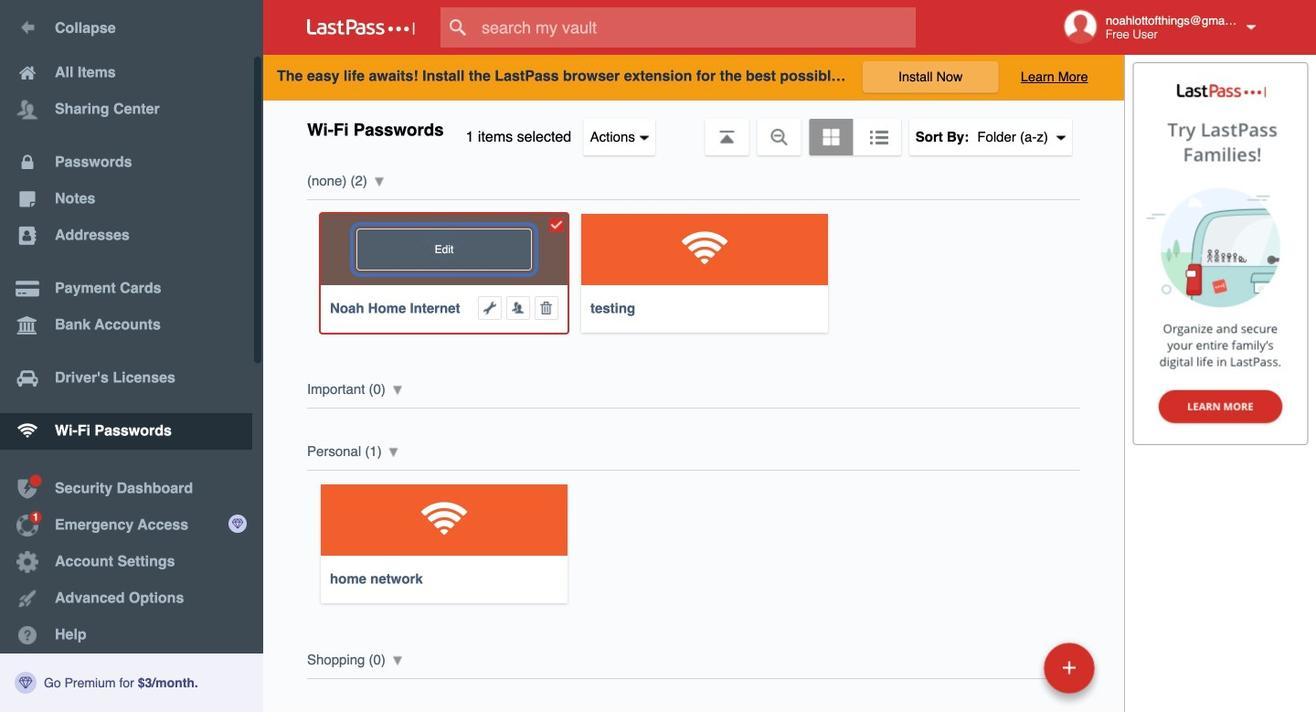 Task type: describe. For each thing, give the bounding box(es) containing it.
lastpass image
[[307, 19, 415, 36]]



Task type: vqa. For each thing, say whether or not it's contained in the screenshot.
text field
no



Task type: locate. For each thing, give the bounding box(es) containing it.
Search search field
[[441, 7, 952, 48]]

search my vault text field
[[441, 7, 952, 48]]

main navigation navigation
[[0, 0, 263, 712]]

new item image
[[1063, 661, 1076, 674]]

new item navigation
[[1038, 637, 1106, 712]]

vault options navigation
[[263, 101, 1125, 155]]



